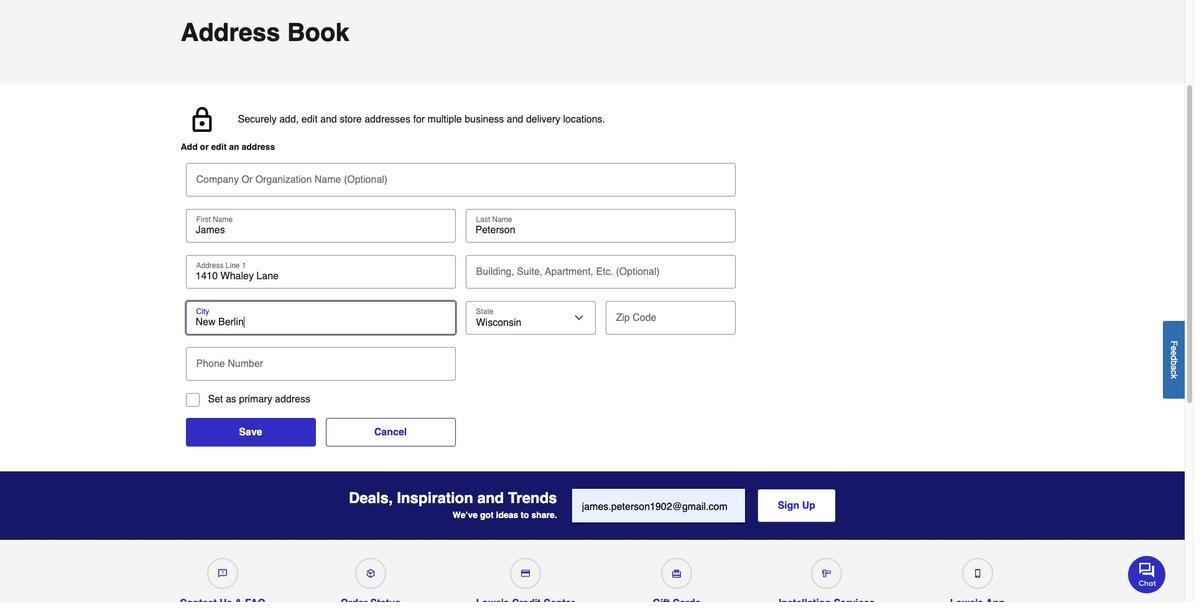 Task type: vqa. For each thing, say whether or not it's contained in the screenshot.
Tools
no



Task type: describe. For each thing, give the bounding box(es) containing it.
Email Address email field
[[572, 489, 745, 523]]

as
[[226, 394, 236, 405]]

City text field
[[191, 316, 451, 328]]

1 vertical spatial address
[[275, 394, 310, 405]]

Last Name text field
[[471, 224, 731, 236]]

c
[[1170, 370, 1180, 374]]

addresses
[[365, 114, 411, 125]]

apartment,
[[545, 266, 594, 277]]

trends
[[508, 490, 557, 507]]

phone
[[196, 358, 225, 370]]

Building, Suite, Apartment, Etc. (Optional) text field
[[471, 255, 731, 282]]

sign
[[778, 500, 800, 511]]

save button
[[186, 418, 316, 447]]

name for last name
[[492, 215, 512, 224]]

f e e d b a c k
[[1170, 341, 1180, 379]]

zip
[[616, 312, 630, 324]]

primary
[[239, 394, 272, 405]]

chat invite button image
[[1129, 556, 1167, 594]]

add or edit an address
[[181, 142, 275, 152]]

deals,
[[349, 490, 393, 507]]

0 vertical spatial address
[[242, 142, 275, 152]]

business
[[465, 114, 504, 125]]

an
[[229, 142, 239, 152]]

multiple
[[428, 114, 462, 125]]

f e e d b a c k button
[[1163, 321, 1185, 399]]

2 e from the top
[[1170, 351, 1180, 356]]

sign up
[[778, 500, 816, 511]]

cancel button
[[326, 418, 456, 447]]

edit for and
[[302, 114, 318, 125]]

first
[[196, 215, 211, 224]]

building, suite, apartment, etc. (optional)
[[476, 266, 660, 277]]

(optional) for building, suite, apartment, etc. (optional)
[[616, 266, 660, 277]]

a
[[1170, 365, 1180, 370]]

address for address line 1
[[196, 261, 224, 270]]

2 horizontal spatial and
[[507, 114, 523, 125]]

set
[[208, 394, 223, 405]]

Zip Code text field
[[611, 301, 731, 328]]

securely
[[238, 114, 277, 125]]

1 horizontal spatial name
[[315, 174, 341, 185]]

last name
[[476, 215, 512, 224]]

organization
[[255, 174, 312, 185]]

f
[[1170, 341, 1180, 346]]

code
[[633, 312, 657, 324]]

k
[[1170, 374, 1180, 379]]



Task type: locate. For each thing, give the bounding box(es) containing it.
or
[[200, 142, 209, 152]]

(optional) for company or organization name (optional)
[[344, 174, 388, 185]]

got
[[480, 510, 494, 520]]

name for first name
[[213, 215, 233, 224]]

b
[[1170, 360, 1180, 365]]

credit card image
[[521, 569, 530, 578]]

building,
[[476, 266, 514, 277]]

e
[[1170, 346, 1180, 351], [1170, 351, 1180, 356]]

1 vertical spatial edit
[[211, 142, 227, 152]]

name right the organization
[[315, 174, 341, 185]]

Phone Number text field
[[191, 347, 451, 375]]

address for address book
[[181, 18, 280, 47]]

d
[[1170, 356, 1180, 360]]

and up the "got"
[[478, 490, 504, 507]]

store
[[340, 114, 362, 125]]

pickup image
[[366, 569, 375, 578]]

gift card image
[[673, 569, 681, 578]]

sign up form
[[572, 489, 836, 524]]

name right first
[[213, 215, 233, 224]]

add
[[181, 142, 198, 152]]

or
[[242, 174, 253, 185]]

e up d at right bottom
[[1170, 346, 1180, 351]]

delivery
[[526, 114, 561, 125]]

edit for an
[[211, 142, 227, 152]]

1 vertical spatial address
[[196, 261, 224, 270]]

0 horizontal spatial and
[[320, 114, 337, 125]]

book
[[287, 18, 349, 47]]

sign up button
[[758, 489, 836, 523]]

address
[[242, 142, 275, 152], [275, 394, 310, 405]]

number
[[228, 358, 263, 370]]

company
[[196, 174, 239, 185]]

mobile image
[[973, 569, 982, 578]]

edit right or
[[211, 142, 227, 152]]

we've
[[453, 510, 478, 520]]

address book main content
[[0, 0, 1185, 472]]

line
[[226, 261, 240, 270]]

for
[[413, 114, 425, 125]]

2 horizontal spatial name
[[492, 215, 512, 224]]

1 horizontal spatial and
[[478, 490, 504, 507]]

suite,
[[517, 266, 543, 277]]

1 e from the top
[[1170, 346, 1180, 351]]

cancel
[[374, 427, 407, 438]]

1 horizontal spatial (optional)
[[616, 266, 660, 277]]

1
[[242, 261, 246, 270]]

0 vertical spatial (optional)
[[344, 174, 388, 185]]

deals, inspiration and trends we've got ideas to share.
[[349, 490, 557, 520]]

0 horizontal spatial (optional)
[[344, 174, 388, 185]]

securely add, edit and store addresses for multiple business and       delivery locations.
[[238, 114, 605, 125]]

Company Or Organization Name (Optional) text field
[[191, 163, 731, 190]]

name
[[315, 174, 341, 185], [213, 215, 233, 224], [492, 215, 512, 224]]

and inside deals, inspiration and trends we've got ideas to share.
[[478, 490, 504, 507]]

customer care image
[[218, 569, 227, 578]]

Address Line 1 text field
[[191, 270, 451, 282]]

zip code
[[616, 312, 657, 324]]

(optional)
[[344, 174, 388, 185], [616, 266, 660, 277]]

and left store
[[320, 114, 337, 125]]

locations.
[[563, 114, 605, 125]]

0 vertical spatial address
[[181, 18, 280, 47]]

address right an
[[242, 142, 275, 152]]

address line 1
[[196, 261, 246, 270]]

inspiration
[[397, 490, 473, 507]]

0 horizontal spatial name
[[213, 215, 233, 224]]

and left delivery on the top of page
[[507, 114, 523, 125]]

save
[[239, 427, 262, 438]]

e up b
[[1170, 351, 1180, 356]]

1 vertical spatial (optional)
[[616, 266, 660, 277]]

edit
[[302, 114, 318, 125], [211, 142, 227, 152]]

address book
[[181, 18, 349, 47]]

first name
[[196, 215, 233, 224]]

address
[[181, 18, 280, 47], [196, 261, 224, 270]]

etc.
[[596, 266, 613, 277]]

set as primary address
[[208, 394, 310, 405]]

0 vertical spatial edit
[[302, 114, 318, 125]]

share.
[[532, 510, 557, 520]]

city
[[196, 307, 209, 316]]

name right last
[[492, 215, 512, 224]]

dimensions image
[[823, 569, 831, 578]]

ideas
[[496, 510, 518, 520]]

company or organization name (optional)
[[196, 174, 388, 185]]

address right primary
[[275, 394, 310, 405]]

edit right add,
[[302, 114, 318, 125]]

last
[[476, 215, 490, 224]]

to
[[521, 510, 529, 520]]

up
[[802, 500, 816, 511]]

0 horizontal spatial edit
[[211, 142, 227, 152]]

and
[[320, 114, 337, 125], [507, 114, 523, 125], [478, 490, 504, 507]]

First Name text field
[[191, 224, 451, 236]]

add,
[[279, 114, 299, 125]]

1 horizontal spatial edit
[[302, 114, 318, 125]]

phone number
[[196, 358, 263, 370]]



